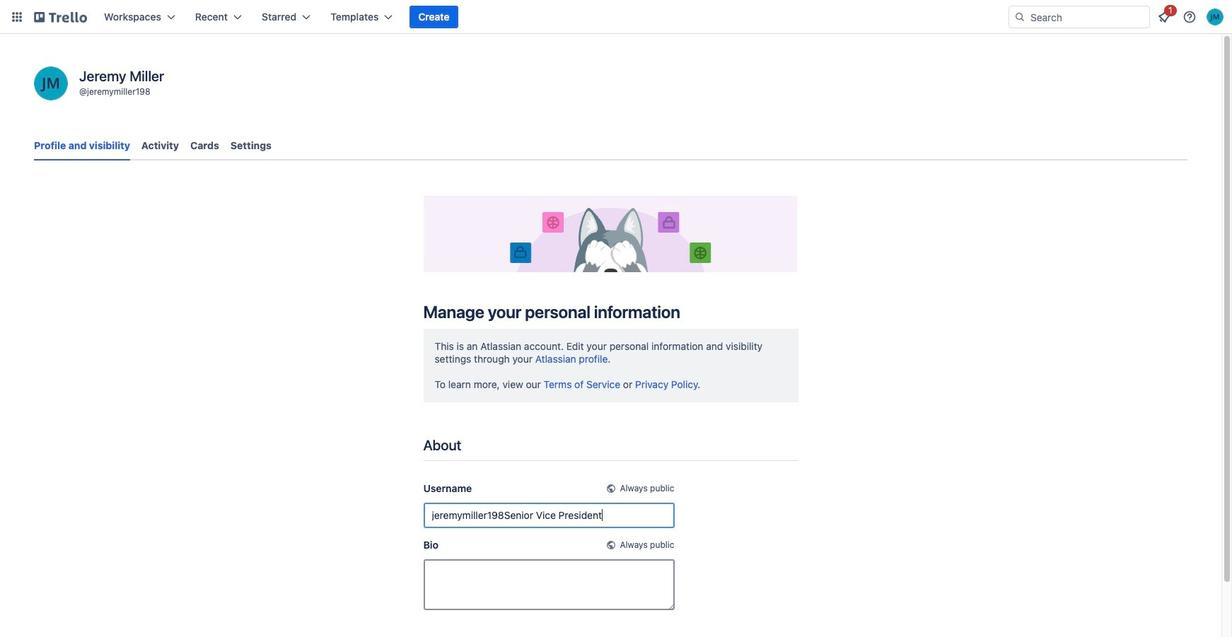 Task type: describe. For each thing, give the bounding box(es) containing it.
0 horizontal spatial jeremy miller (jeremymiller198) image
[[34, 67, 68, 100]]

search image
[[1015, 11, 1026, 23]]

1 notification image
[[1156, 8, 1173, 25]]



Task type: locate. For each thing, give the bounding box(es) containing it.
jeremy miller (jeremymiller198) image
[[1207, 8, 1224, 25], [34, 67, 68, 100]]

None text field
[[424, 560, 675, 611]]

jeremy miller (jeremymiller198) image right open information menu icon
[[1207, 8, 1224, 25]]

back to home image
[[34, 6, 87, 28]]

None text field
[[424, 503, 675, 529]]

jeremy miller (jeremymiller198) image inside primary element
[[1207, 8, 1224, 25]]

primary element
[[0, 0, 1233, 34]]

jeremy miller (jeremymiller198) image down back to home image
[[34, 67, 68, 100]]

Search field
[[1026, 7, 1150, 27]]

open information menu image
[[1183, 10, 1197, 24]]

1 vertical spatial jeremy miller (jeremymiller198) image
[[34, 67, 68, 100]]

1 horizontal spatial jeremy miller (jeremymiller198) image
[[1207, 8, 1224, 25]]

0 vertical spatial jeremy miller (jeremymiller198) image
[[1207, 8, 1224, 25]]



Task type: vqa. For each thing, say whether or not it's contained in the screenshot.
THIS IS AN ATLASSIAN ACCOUNT. EDIT YOUR PERSONAL INFORMATION AND VISIBILITY SETTINGS THROUGH YOUR
no



